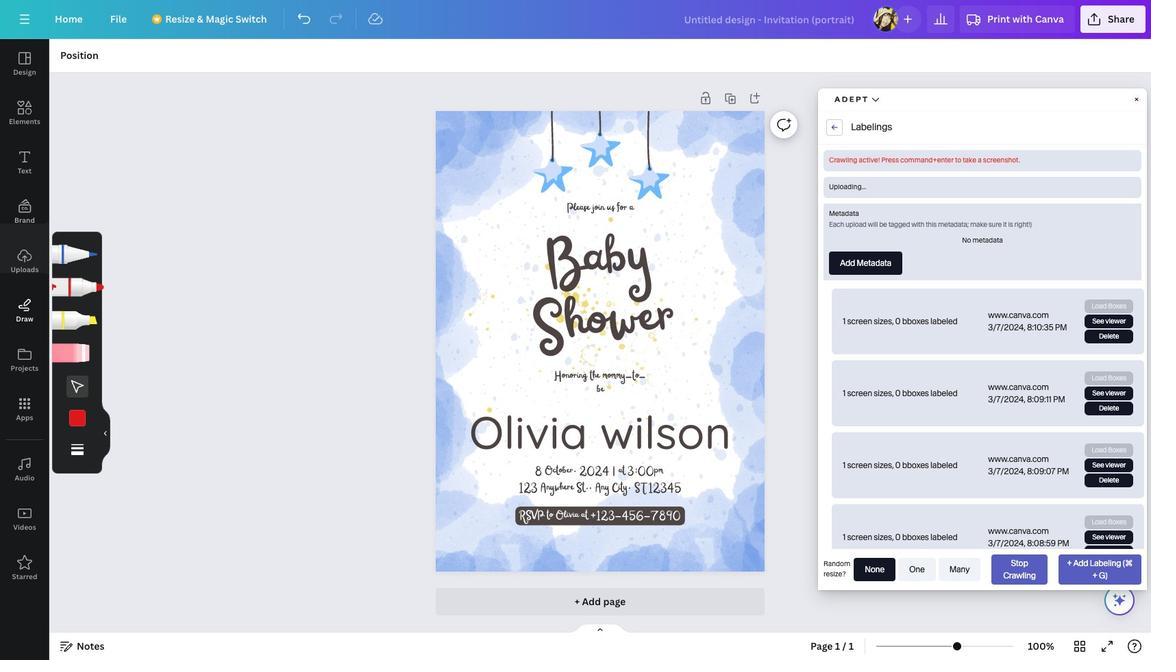 Task type: locate. For each thing, give the bounding box(es) containing it.
0 vertical spatial at
[[619, 464, 625, 478]]

design button
[[0, 39, 49, 88]]

draw button
[[0, 286, 49, 335]]

position button
[[55, 45, 104, 66]]

us
[[607, 201, 615, 216]]

resize & magic switch
[[165, 12, 267, 25]]

magic
[[206, 12, 233, 25]]

/
[[843, 640, 847, 653]]

wilson
[[600, 404, 732, 461]]

audio
[[15, 473, 35, 483]]

1 horizontal spatial at
[[619, 464, 625, 478]]

design
[[13, 67, 36, 77]]

123 anywhere st., any city, st 12345
[[519, 481, 682, 495]]

olivia right to
[[556, 509, 579, 523]]

1 vertical spatial at
[[581, 509, 588, 523]]

projects button
[[0, 335, 49, 385]]

any
[[595, 481, 609, 495]]

at right | on the bottom right of page
[[619, 464, 625, 478]]

2 1 from the left
[[849, 640, 854, 653]]

the
[[590, 369, 600, 384]]

shower
[[528, 280, 677, 372]]

please join us for a
[[567, 201, 634, 216]]

at left "+123-" on the right
[[581, 509, 588, 523]]

1 right /
[[849, 640, 854, 653]]

with
[[1013, 12, 1033, 25]]

123
[[519, 481, 538, 495]]

home
[[55, 12, 83, 25]]

1
[[836, 640, 841, 653], [849, 640, 854, 653]]

1 left /
[[836, 640, 841, 653]]

share button
[[1081, 5, 1146, 33]]

for
[[617, 201, 627, 216]]

text button
[[0, 138, 49, 187]]

7890
[[651, 509, 681, 523]]

videos button
[[0, 494, 49, 544]]

baby shower
[[528, 218, 677, 372]]

print
[[988, 12, 1011, 25]]

to-
[[632, 369, 646, 384]]

brand button
[[0, 187, 49, 236]]

at
[[619, 464, 625, 478], [581, 509, 588, 523]]

audio button
[[0, 445, 49, 494]]

st
[[634, 481, 646, 495]]

resize
[[165, 12, 195, 25]]

projects
[[11, 363, 39, 373]]

share
[[1108, 12, 1135, 25]]

1 vertical spatial olivia
[[556, 509, 579, 523]]

page
[[604, 595, 626, 608]]

Design title text field
[[673, 5, 867, 33]]

1 horizontal spatial 1
[[849, 640, 854, 653]]

#e7191f image
[[69, 410, 85, 426], [69, 410, 85, 426]]

0 horizontal spatial 1
[[836, 640, 841, 653]]

add
[[582, 595, 601, 608]]

olivia
[[469, 404, 588, 461], [556, 509, 579, 523]]

apps button
[[0, 385, 49, 434]]

apps
[[16, 413, 33, 422]]

hide image
[[101, 400, 110, 466]]

starred
[[12, 572, 37, 581]]

to
[[547, 509, 553, 523]]

baby
[[543, 219, 653, 307]]

olivia up 8
[[469, 404, 588, 461]]

3:00pm
[[628, 464, 663, 478]]

olivia wilson
[[469, 404, 732, 461]]

starred button
[[0, 544, 49, 593]]

honoring
[[555, 369, 587, 384]]

videos
[[13, 522, 36, 532]]

elements
[[9, 117, 41, 126]]



Task type: describe. For each thing, give the bounding box(es) containing it.
0 vertical spatial olivia
[[469, 404, 588, 461]]

join
[[592, 201, 604, 216]]

side panel tab list
[[0, 39, 49, 593]]

rsvp to olivia at +123-456-7890
[[520, 509, 681, 523]]

8 october, 2024 | at 3:00pm
[[535, 464, 663, 478]]

&
[[197, 12, 203, 25]]

home link
[[44, 5, 94, 33]]

draw
[[16, 314, 33, 324]]

notes
[[77, 640, 105, 653]]

st.,
[[576, 481, 593, 495]]

+123-
[[590, 509, 622, 523]]

file button
[[99, 5, 138, 33]]

position
[[60, 49, 99, 62]]

notes button
[[55, 635, 110, 657]]

city,
[[612, 481, 632, 495]]

0 horizontal spatial at
[[581, 509, 588, 523]]

rsvp
[[520, 509, 544, 523]]

october,
[[545, 464, 577, 478]]

100%
[[1028, 640, 1055, 653]]

please
[[567, 201, 590, 216]]

uploads button
[[0, 236, 49, 286]]

|
[[612, 464, 616, 478]]

uploads
[[11, 265, 39, 274]]

8
[[535, 464, 542, 478]]

elements button
[[0, 88, 49, 138]]

page 1 / 1
[[811, 640, 854, 653]]

file
[[110, 12, 127, 25]]

brand
[[14, 215, 35, 225]]

canva
[[1036, 12, 1064, 25]]

main menu bar
[[0, 0, 1152, 39]]

be
[[597, 383, 604, 397]]

anywhere
[[540, 481, 574, 495]]

2024
[[580, 464, 610, 478]]

+ add page
[[575, 595, 626, 608]]

a
[[630, 201, 634, 216]]

resize & magic switch button
[[143, 5, 278, 33]]

show pages image
[[568, 623, 633, 634]]

+
[[575, 595, 580, 608]]

text
[[18, 166, 32, 175]]

canva assistant image
[[1112, 592, 1128, 609]]

honoring the mommy-to- be
[[555, 369, 646, 397]]

switch
[[236, 12, 267, 25]]

100% button
[[1019, 635, 1064, 657]]

print with canva
[[988, 12, 1064, 25]]

456-
[[622, 509, 651, 523]]

page
[[811, 640, 833, 653]]

mommy-
[[602, 369, 632, 384]]

+ add page button
[[436, 588, 765, 616]]

print with canva button
[[960, 5, 1075, 33]]

1 1 from the left
[[836, 640, 841, 653]]

12345
[[649, 481, 682, 495]]



Task type: vqa. For each thing, say whether or not it's contained in the screenshot.
Anywhere
yes



